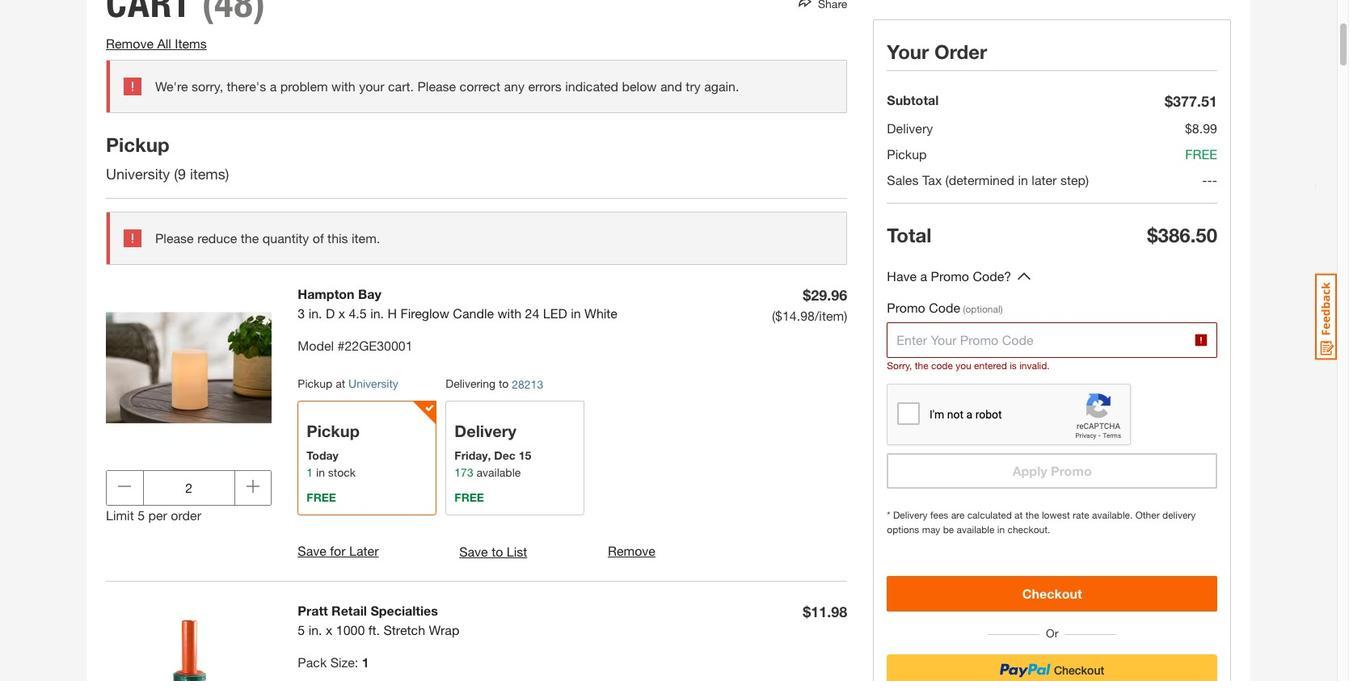 Task type: locate. For each thing, give the bounding box(es) containing it.
remove for remove all items
[[106, 36, 154, 51]]

1 down 'today'
[[307, 466, 313, 480]]

pickup up sales on the top right of page
[[887, 146, 927, 162]]

the up checkout.
[[1026, 509, 1039, 522]]

0 horizontal spatial save
[[298, 544, 327, 559]]

remove for remove
[[608, 544, 656, 559]]

0 horizontal spatial available
[[477, 466, 521, 480]]

-
[[1203, 172, 1208, 188], [1208, 172, 1213, 188], [1213, 172, 1218, 188]]

0 vertical spatial to
[[499, 377, 509, 391]]

this
[[328, 231, 348, 246]]

0 vertical spatial the
[[241, 231, 259, 246]]

the right reduce
[[241, 231, 259, 246]]

1 horizontal spatial x
[[339, 306, 345, 321]]

in down calculated
[[998, 524, 1005, 536]]

stock
[[328, 466, 356, 480]]

apply
[[1013, 463, 1048, 479]]

and
[[661, 79, 682, 94]]

have
[[887, 268, 917, 284]]

) down $29.96 at the top right
[[844, 308, 848, 324]]

white
[[585, 306, 618, 321]]

remove all items
[[106, 36, 207, 51]]

promo up promo code (optional) at the top right of the page
[[931, 268, 969, 284]]

decrement image
[[118, 480, 131, 493]]

5 down pratt
[[298, 622, 305, 638]]

per
[[148, 508, 167, 523]]

at up checkout.
[[1015, 509, 1023, 522]]

with
[[332, 79, 356, 94], [498, 306, 522, 321]]

product image
[[106, 285, 272, 451], [106, 601, 272, 682]]

) inside $29.96 ( $14.98/item )
[[844, 308, 848, 324]]

delivery up friday,
[[455, 422, 517, 441]]

we're sorry, there's a problem with your cart. please correct any errors indicated below and try again.
[[155, 79, 739, 94]]

5 left "per"
[[138, 508, 145, 523]]

1 vertical spatial delivery
[[455, 422, 517, 441]]

1 horizontal spatial free
[[455, 491, 484, 505]]

the left code
[[915, 360, 929, 372]]

x right d
[[339, 306, 345, 321]]

a right the have
[[921, 268, 927, 284]]

promo down the have
[[887, 300, 926, 315]]

x left 1000
[[326, 622, 333, 638]]

free
[[1186, 146, 1218, 162], [307, 491, 336, 505], [455, 491, 484, 505]]

reduce
[[197, 231, 237, 246]]

promo
[[931, 268, 969, 284], [887, 300, 926, 315], [1051, 463, 1092, 479]]

)
[[225, 165, 229, 183], [844, 308, 848, 324]]

1 horizontal spatial at
[[1015, 509, 1023, 522]]

0 horizontal spatial a
[[270, 79, 277, 94]]

1 product image from the top
[[106, 285, 272, 451]]

may
[[922, 524, 941, 536]]

to for list
[[492, 544, 503, 559]]

1 horizontal spatial remove
[[608, 544, 656, 559]]

in. right 3
[[309, 306, 322, 321]]

1 horizontal spatial a
[[921, 268, 927, 284]]

2 - from the left
[[1208, 172, 1213, 188]]

the inside '* delivery fees are calculated at the lowest rate available. other delivery options may be available in checkout.'
[[1026, 509, 1039, 522]]

please right the cart.
[[418, 79, 456, 94]]

x inside hampton bay 3 in. d x 4.5 in. h fireglow candle with 24 led in white
[[339, 306, 345, 321]]

1 horizontal spatial promo
[[931, 268, 969, 284]]

to inside delivering to 28213
[[499, 377, 509, 391]]

delivery inside delivery friday, dec 15 173 available
[[455, 422, 517, 441]]

university down 22ge30001
[[349, 377, 398, 391]]

1 vertical spatial 1
[[362, 655, 369, 670]]

0 horizontal spatial )
[[225, 165, 229, 183]]

delivery up options
[[893, 509, 928, 522]]

pack
[[298, 655, 327, 670]]

with left 24 at the top left
[[498, 306, 522, 321]]

1 horizontal spatial save
[[459, 544, 488, 559]]

hampton bay 3 in. d x 4.5 in. h fireglow candle with 24 led in white
[[298, 287, 618, 321]]

0 vertical spatial available
[[477, 466, 521, 480]]

173
[[455, 466, 474, 480]]

( for $14.98/item
[[772, 308, 775, 324]]

order
[[935, 40, 988, 63]]

in. down pratt
[[309, 622, 322, 638]]

0 horizontal spatial the
[[241, 231, 259, 246]]

0 vertical spatial 5
[[138, 508, 145, 523]]

1 vertical spatial available
[[957, 524, 995, 536]]

a inside have a promo code? "link"
[[921, 268, 927, 284]]

( inside $29.96 ( $14.98/item )
[[772, 308, 775, 324]]

None text field
[[143, 470, 235, 506]]

1 horizontal spatial please
[[418, 79, 456, 94]]

0 vertical spatial 1
[[307, 466, 313, 480]]

1 vertical spatial university
[[349, 377, 398, 391]]

0 vertical spatial delivery
[[887, 120, 933, 136]]

1 vertical spatial to
[[492, 544, 503, 559]]

0 horizontal spatial promo
[[887, 300, 926, 315]]

0 vertical spatial at
[[336, 377, 345, 391]]

0 horizontal spatial x
[[326, 622, 333, 638]]

wrap
[[429, 622, 460, 638]]

university
[[106, 165, 170, 183], [349, 377, 398, 391]]

free down 173
[[455, 491, 484, 505]]

x inside 'pratt retail specialties 5 in. x 1000 ft. stretch wrap'
[[326, 622, 333, 638]]

2 product image from the top
[[106, 601, 272, 682]]

item.
[[352, 231, 380, 246]]

please left reduce
[[155, 231, 194, 246]]

save to list button
[[459, 542, 527, 562]]

cart.
[[388, 79, 414, 94]]

1 horizontal spatial )
[[844, 308, 848, 324]]

0 horizontal spatial university
[[106, 165, 170, 183]]

* delivery fees are calculated at the lowest rate available. other delivery options may be available in checkout.
[[887, 509, 1196, 536]]

1 vertical spatial at
[[1015, 509, 1023, 522]]

available
[[477, 466, 521, 480], [957, 524, 995, 536]]

in down 'today'
[[316, 466, 325, 480]]

2 vertical spatial delivery
[[893, 509, 928, 522]]

limit
[[106, 508, 134, 523]]

promo code (optional)
[[887, 300, 1003, 315]]

2 vertical spatial promo
[[1051, 463, 1092, 479]]

at left university button
[[336, 377, 345, 391]]

candle
[[453, 306, 494, 321]]

to left 28213 at the bottom of page
[[499, 377, 509, 391]]

1 horizontal spatial the
[[915, 360, 929, 372]]

$377.51
[[1165, 92, 1218, 110]]

save left "list"
[[459, 544, 488, 559]]

x
[[339, 306, 345, 321], [326, 622, 333, 638]]

quantity
[[263, 231, 309, 246]]

1 horizontal spatial 5
[[298, 622, 305, 638]]

delivery
[[887, 120, 933, 136], [455, 422, 517, 441], [893, 509, 928, 522]]

later
[[349, 544, 379, 559]]

1 horizontal spatial with
[[498, 306, 522, 321]]

pickup up 'today'
[[307, 422, 360, 441]]

for
[[330, 544, 346, 559]]

0 horizontal spatial 1
[[307, 466, 313, 480]]

in inside hampton bay 3 in. d x 4.5 in. h fireglow candle with 24 led in white
[[571, 306, 581, 321]]

product image for limit 5 per order
[[106, 285, 272, 451]]

0 horizontal spatial free
[[307, 491, 336, 505]]

in
[[1018, 172, 1028, 188], [571, 306, 581, 321], [316, 466, 325, 480], [998, 524, 1005, 536]]

sorry,
[[192, 79, 223, 94]]

remove
[[106, 36, 154, 51], [608, 544, 656, 559]]

5
[[138, 508, 145, 523], [298, 622, 305, 638]]

to inside button
[[492, 544, 503, 559]]

0 horizontal spatial (
[[174, 165, 178, 183]]

0 horizontal spatial with
[[332, 79, 356, 94]]

to left "list"
[[492, 544, 503, 559]]

delivery friday, dec 15 173 available
[[455, 422, 531, 480]]

(optional)
[[963, 303, 1003, 315]]

bay
[[358, 287, 381, 302]]

$386.50
[[1148, 224, 1218, 247]]

save
[[298, 544, 327, 559], [459, 544, 488, 559]]

be
[[943, 524, 954, 536]]

items
[[175, 36, 207, 51]]

1 vertical spatial please
[[155, 231, 194, 246]]

please reduce the quantity of this item.
[[155, 231, 380, 246]]

feedback link image
[[1315, 273, 1337, 361]]

save left for
[[298, 544, 327, 559]]

a inside we're sorry, there's a problem with your cart. please correct any errors indicated below and try again. alert
[[270, 79, 277, 94]]

3 - from the left
[[1213, 172, 1218, 188]]

delivery for delivery
[[887, 120, 933, 136]]

2 horizontal spatial promo
[[1051, 463, 1092, 479]]

0 horizontal spatial remove
[[106, 36, 154, 51]]

retail
[[332, 603, 367, 618]]

delivery down subtotal
[[887, 120, 933, 136]]

1 vertical spatial a
[[921, 268, 927, 284]]

0 vertical spatial (
[[174, 165, 178, 183]]

invalid.
[[1020, 360, 1050, 372]]

1 - from the left
[[1203, 172, 1208, 188]]

1 vertical spatial promo
[[887, 300, 926, 315]]

0 horizontal spatial please
[[155, 231, 194, 246]]

1 horizontal spatial university
[[349, 377, 398, 391]]

code
[[929, 300, 961, 315]]

correct
[[460, 79, 500, 94]]

0 vertical spatial with
[[332, 79, 356, 94]]

available down calculated
[[957, 524, 995, 536]]

1 vertical spatial x
[[326, 622, 333, 638]]

pickup down model
[[298, 377, 333, 391]]

0 vertical spatial university
[[106, 165, 170, 183]]

1 vertical spatial with
[[498, 306, 522, 321]]

subtotal
[[887, 92, 939, 108]]

indicated
[[565, 79, 619, 94]]

a right there's
[[270, 79, 277, 94]]

1 right :
[[362, 655, 369, 670]]

d
[[326, 306, 335, 321]]

free down stock
[[307, 491, 336, 505]]

1 vertical spatial product image
[[106, 601, 272, 682]]

1 horizontal spatial available
[[957, 524, 995, 536]]

available down dec 15
[[477, 466, 521, 480]]

0 vertical spatial product image
[[106, 285, 272, 451]]

free for delivery
[[455, 491, 484, 505]]

( for 9
[[174, 165, 178, 183]]

1 save from the left
[[298, 544, 327, 559]]

0 vertical spatial promo
[[931, 268, 969, 284]]

2 horizontal spatial the
[[1026, 509, 1039, 522]]

university left 9
[[106, 165, 170, 183]]

2 vertical spatial the
[[1026, 509, 1039, 522]]

$14.98/item
[[775, 308, 844, 324]]

1 vertical spatial )
[[844, 308, 848, 324]]

free down $8.99
[[1186, 146, 1218, 162]]

0 vertical spatial a
[[270, 79, 277, 94]]

available inside '* delivery fees are calculated at the lowest rate available. other delivery options may be available in checkout.'
[[957, 524, 995, 536]]

(determined
[[946, 172, 1015, 188]]

1 horizontal spatial (
[[772, 308, 775, 324]]

please reduce the quantity of this item. alert
[[106, 212, 848, 265]]

at inside '* delivery fees are calculated at the lowest rate available. other delivery options may be available in checkout.'
[[1015, 509, 1023, 522]]

0 vertical spatial please
[[418, 79, 456, 94]]

save for save for later
[[298, 544, 327, 559]]

with left your
[[332, 79, 356, 94]]

promo right apply
[[1051, 463, 1092, 479]]

in right led
[[571, 306, 581, 321]]

available inside delivery friday, dec 15 173 available
[[477, 466, 521, 480]]

1 vertical spatial remove
[[608, 544, 656, 559]]

1 vertical spatial (
[[772, 308, 775, 324]]

are
[[951, 509, 965, 522]]

ft.
[[369, 622, 380, 638]]

x for 4.5
[[339, 306, 345, 321]]

1 vertical spatial 5
[[298, 622, 305, 638]]

delivery inside '* delivery fees are calculated at the lowest rate available. other delivery options may be available in checkout.'
[[893, 509, 928, 522]]

$11.98
[[803, 603, 848, 621]]

9
[[178, 165, 186, 183]]

0 vertical spatial x
[[339, 306, 345, 321]]

) right item
[[225, 165, 229, 183]]

2 save from the left
[[459, 544, 488, 559]]

pickup today 1 in stock
[[307, 422, 360, 480]]

1 inside pickup today 1 in stock
[[307, 466, 313, 480]]

0 vertical spatial remove
[[106, 36, 154, 51]]



Task type: vqa. For each thing, say whether or not it's contained in the screenshot.
Center
no



Task type: describe. For each thing, give the bounding box(es) containing it.
---
[[1203, 172, 1218, 188]]

sorry,
[[887, 360, 912, 372]]

0 vertical spatial )
[[225, 165, 229, 183]]

limit 5 per order
[[106, 508, 201, 523]]

entered
[[974, 360, 1007, 372]]

24
[[525, 306, 540, 321]]

save for save to list
[[459, 544, 488, 559]]

save to list
[[459, 544, 527, 559]]

5 inside 'pratt retail specialties 5 in. x 1000 ft. stretch wrap'
[[298, 622, 305, 638]]

the inside 'alert'
[[241, 231, 259, 246]]

have a promo code? link
[[887, 267, 1012, 287]]

free for pickup
[[307, 491, 336, 505]]

in inside pickup today 1 in stock
[[316, 466, 325, 480]]

stretch
[[384, 622, 425, 638]]

s
[[218, 165, 225, 183]]

later
[[1032, 172, 1057, 188]]

model # 22ge30001
[[298, 338, 413, 354]]

available.
[[1092, 509, 1133, 522]]

lowest
[[1042, 509, 1070, 522]]

again.
[[704, 79, 739, 94]]

1000
[[336, 622, 365, 638]]

dec 15
[[494, 449, 531, 463]]

delivery for delivery friday, dec 15 173 available
[[455, 422, 517, 441]]

rate
[[1073, 509, 1090, 522]]

3
[[298, 306, 305, 321]]

item
[[190, 165, 218, 183]]

options
[[887, 524, 920, 536]]

2 horizontal spatial free
[[1186, 146, 1218, 162]]

order
[[171, 508, 201, 523]]

0 horizontal spatial 5
[[138, 508, 145, 523]]

1 horizontal spatial 1
[[362, 655, 369, 670]]

promo inside "link"
[[931, 268, 969, 284]]

$29.96 ( $14.98/item )
[[772, 287, 848, 324]]

there's
[[227, 79, 266, 94]]

checkout button
[[887, 576, 1218, 612]]

checkout.
[[1008, 524, 1051, 536]]

:
[[355, 655, 358, 670]]

x for 1000
[[326, 622, 333, 638]]

step)
[[1061, 172, 1089, 188]]

delivery
[[1163, 509, 1196, 522]]

28213 link
[[512, 376, 543, 393]]

errors
[[528, 79, 562, 94]]

your
[[359, 79, 385, 94]]

in. left h
[[370, 306, 384, 321]]

1 vertical spatial the
[[915, 360, 929, 372]]

all
[[157, 36, 171, 51]]

pratt
[[298, 603, 328, 618]]

*
[[887, 509, 891, 522]]

in left the later
[[1018, 172, 1028, 188]]

please inside 'alert'
[[155, 231, 194, 246]]

$8.99
[[1185, 120, 1218, 136]]

product image for pack size : 1
[[106, 601, 272, 682]]

your
[[887, 40, 929, 63]]

total
[[887, 224, 932, 247]]

list
[[507, 544, 527, 559]]

checkout
[[1023, 586, 1082, 602]]

we're sorry, there's a problem with your cart. please correct any errors indicated below and try again. alert
[[106, 60, 848, 113]]

sales tax (determined in later step)
[[887, 172, 1089, 188]]

you
[[956, 360, 972, 372]]

h
[[388, 306, 397, 321]]

apply promo button
[[887, 454, 1218, 489]]

28213
[[512, 378, 543, 392]]

promo inside button
[[1051, 463, 1092, 479]]

Enter Your Promo Code text field
[[887, 323, 1195, 358]]

specialties
[[371, 603, 438, 618]]

save for later
[[298, 544, 379, 559]]

your order
[[887, 40, 988, 63]]

delivering
[[446, 377, 496, 391]]

in inside '* delivery fees are calculated at the lowest rate available. other delivery options may be available in checkout.'
[[998, 524, 1005, 536]]

0 horizontal spatial at
[[336, 377, 345, 391]]

to for 28213
[[499, 377, 509, 391]]

led
[[543, 306, 567, 321]]

calculated
[[968, 509, 1012, 522]]

size
[[330, 655, 355, 670]]

remove button
[[608, 542, 656, 562]]

delivering to 28213
[[446, 377, 543, 392]]

sorry, the code you entered is invalid.
[[887, 360, 1050, 372]]

$29.96
[[803, 287, 848, 304]]

pickup up "university ( 9 item s )"
[[106, 134, 170, 156]]

pickup at university
[[298, 377, 398, 391]]

with inside hampton bay 3 in. d x 4.5 in. h fireglow candle with 24 led in white
[[498, 306, 522, 321]]

please inside alert
[[418, 79, 456, 94]]

any
[[504, 79, 525, 94]]

increment image
[[247, 480, 260, 493]]

fireglow
[[401, 306, 449, 321]]

try
[[686, 79, 701, 94]]

apply promo
[[1013, 463, 1092, 479]]

tax
[[922, 172, 942, 188]]

code
[[931, 360, 953, 372]]

with inside we're sorry, there's a problem with your cart. please correct any errors indicated below and try again. alert
[[332, 79, 356, 94]]

university ( 9 item s )
[[106, 165, 233, 183]]

model
[[298, 338, 334, 354]]

4.5
[[349, 306, 367, 321]]

have a promo code?
[[887, 268, 1012, 284]]

in. inside 'pratt retail specialties 5 in. x 1000 ft. stretch wrap'
[[309, 622, 322, 638]]

pack size : 1
[[298, 655, 369, 670]]

is
[[1010, 360, 1017, 372]]

#
[[338, 338, 345, 354]]

or
[[1040, 627, 1065, 640]]

below
[[622, 79, 657, 94]]

save for later button
[[298, 542, 379, 562]]



